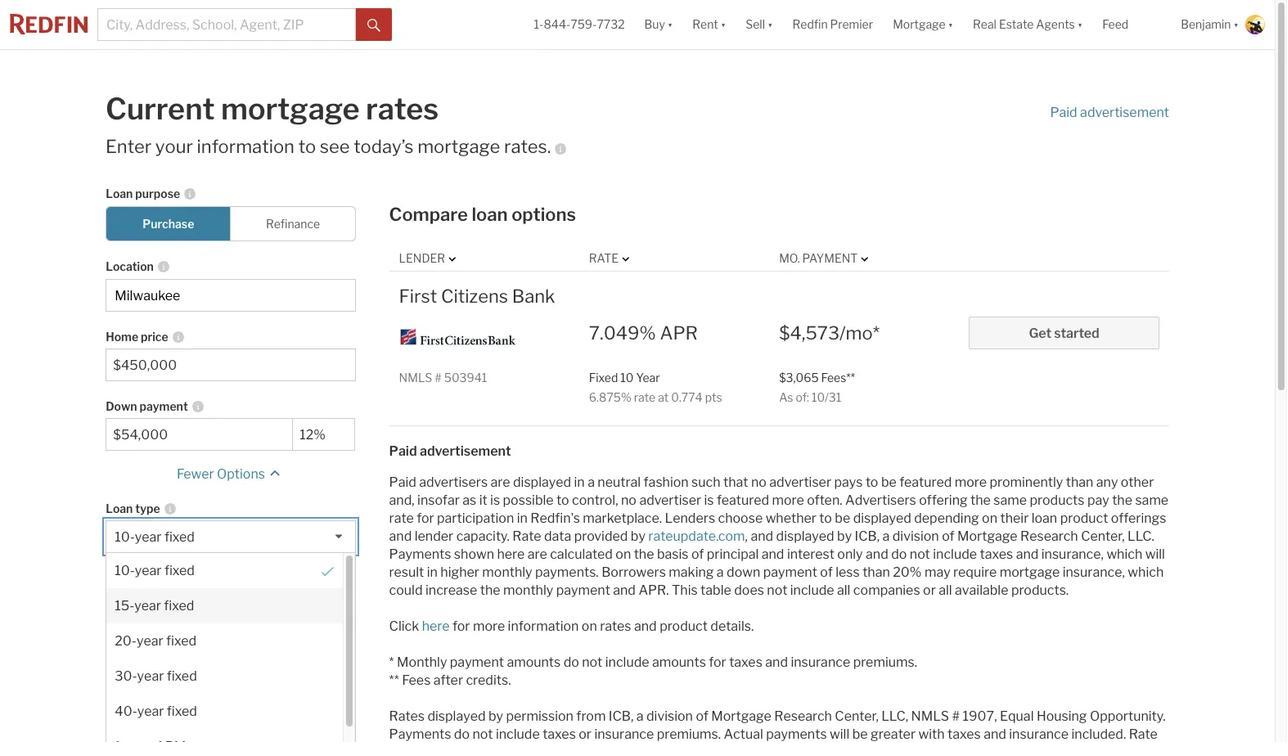 Task type: locate. For each thing, give the bounding box(es) containing it.
1 horizontal spatial here
[[497, 547, 525, 562]]

more down increase
[[473, 619, 505, 634]]

compare
[[389, 204, 468, 225]]

here link
[[422, 619, 450, 634]]

mortgage inside , and displayed by icb, a division of mortgage research center, llc. payments shown here are calculated on the basis of principal and interest only and do not include taxes and insurance, which will result in higher monthly payments. borrowers making a down payment of less than 20% may require mortgage insurance, which could increase the monthly payment and apr. this table does not include all companies or all available products.
[[1000, 565, 1060, 580]]

than inside , and displayed by icb, a division of mortgage research center, llc. payments shown here are calculated on the basis of principal and interest only and do not include taxes and insurance, which will result in higher monthly payments. borrowers making a down payment of less than 20% may require mortgage insurance, which could increase the monthly payment and apr. this table does not include all companies or all available products.
[[863, 565, 890, 580]]

1 horizontal spatial #
[[952, 709, 960, 724]]

featured
[[900, 475, 952, 490], [717, 493, 769, 508]]

icb, right from
[[609, 709, 634, 724]]

are up possible
[[491, 475, 510, 490]]

1 available from the top
[[106, 661, 154, 675]]

2 vertical spatial in
[[427, 565, 438, 580]]

0 vertical spatial here
[[497, 547, 525, 562]]

%
[[640, 322, 656, 344], [621, 390, 632, 404]]

0 vertical spatial loans
[[166, 641, 195, 655]]

division inside , and displayed by icb, a division of mortgage research center, llc. payments shown here are calculated on the basis of principal and interest only and do not include taxes and insurance, which will result in higher monthly payments. borrowers making a down payment of less than 20% may require mortgage insurance, which could increase the monthly payment and apr. this table does not include all companies or all available products.
[[893, 529, 939, 544]]

depending
[[914, 511, 979, 526]]

of down rateupdate.com
[[691, 547, 704, 562]]

available up veterans,
[[106, 661, 154, 675]]

1 vertical spatial here
[[422, 619, 450, 634]]

payment down 'interest' at the right of the page
[[763, 565, 817, 580]]

2 horizontal spatial more
[[955, 475, 987, 490]]

payments down rates
[[389, 727, 451, 742]]

3 ▾ from the left
[[768, 17, 773, 31]]

rate up 7.049
[[589, 251, 619, 265]]

do inside rates displayed by permission from icb, a division of mortgage research center, llc, nmls # 1907, equal housing opportunity. payments do not include taxes or insurance premiums. actual payments will be greater with taxes and insurance included. rat
[[454, 727, 470, 742]]

in
[[574, 475, 585, 490], [517, 511, 528, 526], [427, 565, 438, 580]]

enter
[[106, 136, 151, 157]]

fixed
[[589, 371, 618, 384]]

companies
[[853, 583, 920, 598]]

options
[[217, 467, 265, 482]]

4 ▾ from the left
[[948, 17, 953, 31]]

# left 1907,
[[952, 709, 960, 724]]

for down details.
[[709, 655, 726, 670]]

on inside paid advertisers are displayed in a neutral fashion such that no advertiser pays to be featured more prominently than any other and, insofar as it is possible to control, no advertiser is featured more often. advertisers offering the same products pay the same rate for participation in redfin's marketplace. lenders choose whether to be displayed depending on their loan product offerings and lender capacity. rate data provided by
[[982, 511, 998, 526]]

0 horizontal spatial premiums.
[[657, 727, 721, 742]]

a inside paid advertisers are displayed in a neutral fashion such that no advertiser pays to be featured more prominently than any other and, insofar as it is possible to control, no advertiser is featured more often. advertisers offering the same products pay the same rate for participation in redfin's marketplace. lenders choose whether to be displayed depending on their loan product offerings and lender capacity. rate data provided by
[[588, 475, 595, 490]]

as left well
[[157, 675, 169, 689]]

featured up offering
[[900, 475, 952, 490]]

1 vertical spatial in
[[517, 511, 528, 526]]

available for payment
[[106, 727, 154, 741]]

1 ▾ from the left
[[668, 17, 673, 31]]

by inside , and displayed by icb, a division of mortgage research center, llc. payments shown here are calculated on the basis of principal and interest only and do not include taxes and insurance, which will result in higher monthly payments. borrowers making a down payment of less than 20% may require mortgage insurance, which could increase the monthly payment and apr. this table does not include all companies or all available products.
[[837, 529, 852, 544]]

0 horizontal spatial #
[[435, 371, 442, 384]]

premiums. inside rates displayed by permission from icb, a division of mortgage research center, llc, nmls # 1907, equal housing opportunity. payments do not include taxes or insurance premiums. actual payments will be greater with taxes and insurance included. rat
[[657, 727, 721, 742]]

redfin
[[793, 17, 828, 31]]

1 vertical spatial 10-
[[115, 563, 135, 579]]

1 vertical spatial no
[[621, 493, 637, 508]]

refinance
[[266, 217, 320, 231]]

do inside , and displayed by icb, a division of mortgage research center, llc. payments shown here are calculated on the basis of principal and interest only and do not include taxes and insurance, which will result in higher monthly payments. borrowers making a down payment of less than 20% may require mortgage insurance, which could increase the monthly payment and apr. this table does not include all companies or all available products.
[[891, 547, 907, 562]]

sell ▾ button
[[746, 0, 773, 49]]

0 horizontal spatial in
[[427, 565, 438, 580]]

rate
[[589, 251, 619, 265], [513, 529, 541, 544]]

taxes inside * monthly payment amounts do not include amounts for taxes and insurance premiums. ** fees after credits.
[[729, 655, 763, 670]]

▾ for rent ▾
[[721, 17, 726, 31]]

2 include from the top
[[106, 707, 146, 721]]

taxes down details.
[[729, 655, 763, 670]]

click
[[389, 619, 419, 634]]

monthly down payments.
[[503, 583, 553, 598]]

2 vertical spatial on
[[582, 619, 597, 634]]

2 vertical spatial mortgage
[[711, 709, 772, 724]]

taxes inside , and displayed by icb, a division of mortgage research center, llc. payments shown here are calculated on the basis of principal and interest only and do not include taxes and insurance, which will result in higher monthly payments. borrowers making a down payment of less than 20% may require mortgage insurance, which could increase the monthly payment and apr. this table does not include all companies or all available products.
[[980, 547, 1013, 562]]

1 vertical spatial mortgage
[[417, 136, 500, 157]]

llc,
[[882, 709, 908, 724]]

in inside , and displayed by icb, a division of mortgage research center, llc. payments shown here are calculated on the basis of principal and interest only and do not include taxes and insurance, which will result in higher monthly payments. borrowers making a down payment of less than 20% may require mortgage insurance, which could increase the monthly payment and apr. this table does not include all companies or all available products.
[[427, 565, 438, 580]]

insurance up payments
[[791, 655, 850, 670]]

1 horizontal spatial will
[[1146, 547, 1165, 562]]

more up offering
[[955, 475, 987, 490]]

0 horizontal spatial by
[[489, 709, 503, 724]]

with inside rates displayed by permission from icb, a division of mortgage research center, llc, nmls # 1907, equal housing opportunity. payments do not include taxes or insurance premiums. actual payments will be greater with taxes and insurance included. rat
[[919, 727, 945, 742]]

% left apr
[[640, 322, 656, 344]]

product inside paid advertisers are displayed in a neutral fashion such that no advertiser pays to be featured more prominently than any other and, insofar as it is possible to control, no advertiser is featured more often. advertisers offering the same products pay the same rate for participation in redfin's marketplace. lenders choose whether to be displayed depending on their loan product offerings and lender capacity. rate data provided by
[[1060, 511, 1108, 526]]

1 horizontal spatial center,
[[1081, 529, 1125, 544]]

real estate agents ▾ link
[[973, 0, 1083, 49]]

1 vertical spatial score
[[256, 741, 286, 742]]

or inside rates displayed by permission from icb, a division of mortgage research center, llc, nmls # 1907, equal housing opportunity. payments do not include taxes or insurance premiums. actual payments will be greater with taxes and insurance included. rat
[[579, 727, 592, 742]]

information down payments.
[[508, 619, 579, 634]]

0 horizontal spatial division
[[647, 709, 693, 724]]

include inside rates displayed by permission from icb, a division of mortgage research center, llc, nmls # 1907, equal housing opportunity. payments do not include taxes or insurance premiums. actual payments will be greater with taxes and insurance included. rat
[[496, 727, 540, 742]]

2 horizontal spatial insurance
[[1009, 727, 1069, 742]]

get
[[1029, 326, 1052, 341]]

loans inside include va loans available for active u.s. military and veterans, as well as eligible spouses
[[166, 641, 195, 655]]

premiums. left actual
[[657, 727, 721, 742]]

0 horizontal spatial will
[[830, 727, 850, 742]]

calculated
[[550, 547, 613, 562]]

insurance inside * monthly payment amounts do not include amounts for taxes and insurance premiums. ** fees after credits.
[[791, 655, 850, 670]]

all
[[837, 583, 851, 598], [939, 583, 952, 598]]

housing
[[1037, 709, 1087, 724]]

mortgage left real
[[893, 17, 946, 31]]

a up 'table'
[[717, 565, 724, 580]]

1 horizontal spatial featured
[[900, 475, 952, 490]]

increase
[[426, 583, 477, 598]]

$4,573
[[779, 322, 840, 344]]

0 horizontal spatial paid advertisement
[[389, 444, 511, 459]]

1 vertical spatial premiums.
[[657, 727, 721, 742]]

than up the companies
[[863, 565, 890, 580]]

payment
[[140, 400, 188, 413], [763, 565, 817, 580], [556, 583, 610, 598], [450, 655, 504, 670], [138, 741, 185, 742]]

1 10- from the top
[[115, 530, 135, 545]]

1 horizontal spatial %
[[640, 322, 656, 344]]

5 ▾ from the left
[[1078, 17, 1083, 31]]

rate left the data
[[513, 529, 541, 544]]

here down capacity.
[[497, 547, 525, 562]]

0 vertical spatial #
[[435, 371, 442, 384]]

payments inside rates displayed by permission from icb, a division of mortgage research center, llc, nmls # 1907, equal housing opportunity. payments do not include taxes or insurance premiums. actual payments will be greater with taxes and insurance included. rat
[[389, 727, 451, 742]]

rates displayed by permission from icb, a division of mortgage research center, llc, nmls # 1907, equal housing opportunity. payments do not include taxes or insurance premiums. actual payments will be greater with taxes and insurance included. rat
[[389, 709, 1166, 742]]

mortgage inside rates displayed by permission from icb, a division of mortgage research center, llc, nmls # 1907, equal housing opportunity. payments do not include taxes or insurance premiums. actual payments will be greater with taxes and insurance included. rat
[[711, 709, 772, 724]]

of inside rates displayed by permission from icb, a division of mortgage research center, llc, nmls # 1907, equal housing opportunity. payments do not include taxes or insurance premiums. actual payments will be greater with taxes and insurance included. rat
[[696, 709, 709, 724]]

agents
[[1036, 17, 1075, 31]]

division
[[893, 529, 939, 544], [647, 709, 693, 724]]

for inside include va loans available for active u.s. military and veterans, as well as eligible spouses
[[157, 661, 172, 675]]

and right the only at bottom
[[866, 547, 889, 562]]

as
[[779, 390, 793, 404]]

2 payments from the top
[[389, 727, 451, 742]]

0 horizontal spatial down
[[106, 741, 135, 742]]

products.
[[1011, 583, 1069, 598]]

all down less
[[837, 583, 851, 598]]

fixed inside 10-year fixed element
[[164, 563, 195, 579]]

10-
[[115, 530, 135, 545], [115, 563, 135, 579]]

City, Address, School, Agent, ZIP search field
[[97, 8, 356, 41]]

score
[[142, 571, 173, 585], [256, 741, 286, 742]]

1 vertical spatial rate
[[389, 511, 414, 526]]

include va loans available for active u.s. military and veterans, as well as eligible spouses
[[106, 641, 295, 689]]

mortgage up products.
[[1000, 565, 1060, 580]]

featured up choose
[[717, 493, 769, 508]]

actual
[[724, 727, 763, 742]]

nmls left the 503941
[[399, 371, 432, 384]]

1 payments from the top
[[389, 547, 451, 562]]

loan left the type
[[106, 502, 133, 516]]

dialog
[[106, 553, 356, 742]]

option group
[[106, 206, 356, 242]]

payment inside * monthly payment amounts do not include amounts for taxes and insurance premiums. ** fees after credits.
[[450, 655, 504, 670]]

1 include from the top
[[106, 641, 146, 655]]

premiums. inside * monthly payment amounts do not include amounts for taxes and insurance premiums. ** fees after credits.
[[853, 655, 917, 670]]

option group containing purchase
[[106, 206, 356, 242]]

,
[[745, 529, 748, 544]]

product down pay on the right bottom of the page
[[1060, 511, 1108, 526]]

1 horizontal spatial research
[[1021, 529, 1078, 544]]

0 horizontal spatial featured
[[717, 493, 769, 508]]

, and displayed by icb, a division of mortgage research center, llc. payments shown here are calculated on the basis of principal and interest only and do not include taxes and insurance, which will result in higher monthly payments. borrowers making a down payment of less than 20% may require mortgage insurance, which could increase the monthly payment and apr. this table does not include all companies or all available products.
[[389, 529, 1165, 598]]

taxes up require
[[980, 547, 1013, 562]]

payment up "credits." at the left of the page
[[450, 655, 504, 670]]

available inside include va loans available for active u.s. military and veterans, as well as eligible spouses
[[106, 661, 154, 675]]

0 vertical spatial information
[[197, 136, 295, 157]]

will inside , and displayed by icb, a division of mortgage research center, llc. payments shown here are calculated on the basis of principal and interest only and do not include taxes and insurance, which will result in higher monthly payments. borrowers making a down payment of less than 20% may require mortgage insurance, which could increase the monthly payment and apr. this table does not include all companies or all available products.
[[1146, 547, 1165, 562]]

division down depending
[[893, 529, 939, 544]]

amounts up "credits." at the left of the page
[[507, 655, 561, 670]]

payments inside , and displayed by icb, a division of mortgage research center, llc. payments shown here are calculated on the basis of principal and interest only and do not include taxes and insurance, which will result in higher monthly payments. borrowers making a down payment of less than 20% may require mortgage insurance, which could increase the monthly payment and apr. this table does not include all companies or all available products.
[[389, 547, 451, 562]]

0 vertical spatial 10-year fixed
[[115, 530, 195, 545]]

advertisement inside paid advertisement button
[[1080, 104, 1169, 120]]

loans for include va loans
[[166, 641, 195, 655]]

1 loan from the top
[[106, 187, 133, 201]]

10
[[621, 371, 634, 384]]

0 vertical spatial %
[[640, 322, 656, 344]]

in down possible
[[517, 511, 528, 526]]

will down llc.
[[1146, 547, 1165, 562]]

is down 'such'
[[704, 493, 714, 508]]

loans for include fha loans
[[175, 707, 204, 721]]

and left 'interest' at the right of the page
[[762, 547, 784, 562]]

▾ inside mortgage ▾ dropdown button
[[948, 17, 953, 31]]

0 horizontal spatial no
[[621, 493, 637, 508]]

0 horizontal spatial is
[[490, 493, 500, 508]]

2 horizontal spatial or
[[923, 583, 936, 598]]

on inside , and displayed by icb, a division of mortgage research center, llc. payments shown here are calculated on the basis of principal and interest only and do not include taxes and insurance, which will result in higher monthly payments. borrowers making a down payment of less than 20% may require mortgage insurance, which could increase the monthly payment and apr. this table does not include all companies or all available products.
[[616, 547, 631, 562]]

this
[[672, 583, 698, 598]]

research inside , and displayed by icb, a division of mortgage research center, llc. payments shown here are calculated on the basis of principal and interest only and do not include taxes and insurance, which will result in higher monthly payments. borrowers making a down payment of less than 20% may require mortgage insurance, which could increase the monthly payment and apr. this table does not include all companies or all available products.
[[1021, 529, 1078, 544]]

1 horizontal spatial on
[[616, 547, 631, 562]]

buy ▾ button
[[635, 0, 683, 49]]

740
[[115, 599, 140, 615]]

do down "after"
[[454, 727, 470, 742]]

a down advertisers at the right of the page
[[883, 529, 890, 544]]

10- up 15-
[[115, 563, 135, 579]]

include inside include fha loans available for borrowers with low down payment or low credit score
[[106, 707, 146, 721]]

premiums.
[[853, 655, 917, 670], [657, 727, 721, 742]]

today's
[[354, 136, 414, 157]]

0 vertical spatial 10-
[[115, 530, 135, 545]]

2 with from the left
[[919, 727, 945, 742]]

0 vertical spatial center,
[[1081, 529, 1125, 544]]

premier
[[830, 17, 873, 31]]

1 vertical spatial paid advertisement
[[389, 444, 511, 459]]

data
[[544, 529, 571, 544]]

1 vertical spatial down
[[106, 741, 135, 742]]

include for include fha loans available for borrowers with low down payment or low credit score
[[106, 707, 146, 721]]

other
[[1121, 475, 1154, 490]]

advertisers
[[845, 493, 916, 508]]

2 loan from the top
[[106, 502, 133, 516]]

loan down products
[[1032, 511, 1058, 526]]

no up marketplace.
[[621, 493, 637, 508]]

▾ right sell
[[768, 17, 773, 31]]

to
[[298, 136, 316, 157], [866, 475, 878, 490], [557, 493, 569, 508], [819, 511, 832, 526]]

1 horizontal spatial or
[[579, 727, 592, 742]]

0 vertical spatial score
[[142, 571, 173, 585]]

include inside include va loans available for active u.s. military and veterans, as well as eligible spouses
[[106, 641, 146, 655]]

home
[[106, 330, 138, 344]]

available inside include fha loans available for borrowers with low down payment or low credit score
[[106, 727, 154, 741]]

which
[[1107, 547, 1143, 562], [1128, 565, 1164, 580]]

6 ▾ from the left
[[1234, 17, 1239, 31]]

*
[[389, 655, 394, 670]]

1 horizontal spatial all
[[939, 583, 952, 598]]

loan inside paid advertisers are displayed in a neutral fashion such that no advertiser pays to be featured more prominently than any other and, insofar as it is possible to control, no advertiser is featured more often. advertisers offering the same products pay the same rate for participation in redfin's marketplace. lenders choose whether to be displayed depending on their loan product offerings and lender capacity. rate data provided by
[[1032, 511, 1058, 526]]

1-
[[534, 17, 544, 31]]

borrowers
[[602, 565, 666, 580]]

fixed 10 year 6.875 % rate at 0.774 pts
[[589, 371, 722, 404]]

center, left the llc,
[[835, 709, 879, 724]]

1 vertical spatial advertisement
[[420, 444, 511, 459]]

1 vertical spatial loans
[[175, 707, 204, 721]]

nmls inside rates displayed by permission from icb, a division of mortgage research center, llc, nmls # 1907, equal housing opportunity. payments do not include taxes or insurance premiums. actual payments will be greater with taxes and insurance included. rat
[[911, 709, 949, 724]]

loans inside include fha loans available for borrowers with low down payment or low credit score
[[175, 707, 204, 721]]

# inside rates displayed by permission from icb, a division of mortgage research center, llc, nmls # 1907, equal housing opportunity. payments do not include taxes or insurance premiums. actual payments will be greater with taxes and insurance included. rat
[[952, 709, 960, 724]]

0 vertical spatial paid advertisement
[[1050, 104, 1169, 120]]

2 horizontal spatial mortgage
[[1000, 565, 1060, 580]]

as left it on the left bottom of page
[[463, 493, 476, 508]]

0 vertical spatial will
[[1146, 547, 1165, 562]]

fees**
[[821, 371, 855, 384]]

State, City, County, ZIP search field
[[106, 279, 356, 312]]

▾
[[668, 17, 673, 31], [721, 17, 726, 31], [768, 17, 773, 31], [948, 17, 953, 31], [1078, 17, 1083, 31], [1234, 17, 1239, 31]]

▾ for sell ▾
[[768, 17, 773, 31]]

be down often.
[[835, 511, 850, 526]]

1 vertical spatial division
[[647, 709, 693, 724]]

▾ inside rent ▾ dropdown button
[[721, 17, 726, 31]]

for up 'lender'
[[417, 511, 434, 526]]

740 - 759
[[115, 599, 176, 615]]

2 horizontal spatial by
[[837, 529, 852, 544]]

▾ right agents
[[1078, 17, 1083, 31]]

2 10-year fixed from the top
[[115, 563, 195, 579]]

2 vertical spatial mortgage
[[1000, 565, 1060, 580]]

0 horizontal spatial amounts
[[507, 655, 561, 670]]

1 vertical spatial rate
[[513, 529, 541, 544]]

2 ▾ from the left
[[721, 17, 726, 31]]

score up 15-year fixed on the bottom left
[[142, 571, 173, 585]]

2 vertical spatial do
[[454, 727, 470, 742]]

1 horizontal spatial rate
[[589, 251, 619, 265]]

1 vertical spatial #
[[952, 709, 960, 724]]

here inside , and displayed by icb, a division of mortgage research center, llc. payments shown here are calculated on the basis of principal and interest only and do not include taxes and insurance, which will result in higher monthly payments. borrowers making a down payment of less than 20% may require mortgage insurance, which could increase the monthly payment and apr. this table does not include all companies or all available products.
[[497, 547, 525, 562]]

1 horizontal spatial same
[[1135, 493, 1169, 508]]

icb, inside rates displayed by permission from icb, a division of mortgage research center, llc, nmls # 1907, equal housing opportunity. payments do not include taxes or insurance premiums. actual payments will be greater with taxes and insurance included. rat
[[609, 709, 634, 724]]

0 vertical spatial division
[[893, 529, 939, 544]]

#
[[435, 371, 442, 384], [952, 709, 960, 724]]

1 horizontal spatial division
[[893, 529, 939, 544]]

click here for more information on rates and product details.
[[389, 619, 754, 634]]

paid
[[1050, 104, 1078, 120], [389, 444, 417, 459], [389, 475, 416, 490]]

0 vertical spatial featured
[[900, 475, 952, 490]]

fewer
[[177, 467, 214, 482]]

0 horizontal spatial center,
[[835, 709, 879, 724]]

Down payment text field
[[113, 427, 286, 443]]

insurance down from
[[594, 727, 654, 742]]

1 vertical spatial paid
[[389, 444, 417, 459]]

1 vertical spatial will
[[830, 727, 850, 742]]

by down marketplace.
[[631, 529, 646, 544]]

paid inside paid advertisers are displayed in a neutral fashion such that no advertiser pays to be featured more prominently than any other and, insofar as it is possible to control, no advertiser is featured more often. advertisers offering the same products pay the same rate for participation in redfin's marketplace. lenders choose whether to be displayed depending on their loan product offerings and lender capacity. rate data provided by
[[389, 475, 416, 490]]

0 vertical spatial advertisement
[[1080, 104, 1169, 120]]

pay
[[1088, 493, 1109, 508]]

do inside * monthly payment amounts do not include amounts for taxes and insurance premiums. ** fees after credits.
[[564, 655, 579, 670]]

▾ inside buy ▾ dropdown button
[[668, 17, 673, 31]]

more up whether
[[772, 493, 804, 508]]

is right it on the left bottom of page
[[490, 493, 500, 508]]

mortgage left rates.
[[417, 136, 500, 157]]

1 vertical spatial research
[[774, 709, 832, 724]]

research inside rates displayed by permission from icb, a division of mortgage research center, llc, nmls # 1907, equal housing opportunity. payments do not include taxes or insurance premiums. actual payments will be greater with taxes and insurance included. rat
[[774, 709, 832, 724]]

0 horizontal spatial score
[[142, 571, 173, 585]]

displayed inside rates displayed by permission from icb, a division of mortgage research center, llc, nmls # 1907, equal housing opportunity. payments do not include taxes or insurance premiums. actual payments will be greater with taxes and insurance included. rat
[[428, 709, 486, 724]]

sell ▾ button
[[736, 0, 783, 49]]

down payment element
[[292, 390, 347, 418]]

and up products.
[[1016, 547, 1039, 562]]

1 horizontal spatial advertisement
[[1080, 104, 1169, 120]]

will
[[1146, 547, 1165, 562], [830, 727, 850, 742]]

low down spouses
[[258, 727, 276, 741]]

center, inside , and displayed by icb, a division of mortgage research center, llc. payments shown here are calculated on the basis of principal and interest only and do not include taxes and insurance, which will result in higher monthly payments. borrowers making a down payment of less than 20% may require mortgage insurance, which could increase the monthly payment and apr. this table does not include all companies or all available products.
[[1081, 529, 1125, 544]]

not down click here for more information on rates and product details.
[[582, 655, 603, 670]]

2 available from the top
[[106, 727, 154, 741]]

down down 40-
[[106, 741, 135, 742]]

product down this
[[660, 619, 708, 634]]

1 horizontal spatial advertiser
[[770, 475, 831, 490]]

for inside * monthly payment amounts do not include amounts for taxes and insurance premiums. ** fees after credits.
[[709, 655, 726, 670]]

research down products
[[1021, 529, 1078, 544]]

1 horizontal spatial amounts
[[652, 655, 706, 670]]

0 horizontal spatial or
[[188, 741, 199, 742]]

available for veterans,
[[106, 661, 154, 675]]

displayed down advertisers at the right of the page
[[853, 511, 911, 526]]

division inside rates displayed by permission from icb, a division of mortgage research center, llc, nmls # 1907, equal housing opportunity. payments do not include taxes or insurance premiums. actual payments will be greater with taxes and insurance included. rat
[[647, 709, 693, 724]]

mortgage ▾ button
[[893, 0, 953, 49]]

rateupdate.com link
[[648, 529, 745, 544]]

0 horizontal spatial be
[[835, 511, 850, 526]]

loans
[[166, 641, 195, 655], [175, 707, 204, 721]]

2 all from the left
[[939, 583, 952, 598]]

than up pay on the right bottom of the page
[[1066, 475, 1094, 490]]

1 vertical spatial mortgage
[[958, 529, 1018, 544]]

▾ right 'buy'
[[668, 17, 673, 31]]

submit search image
[[367, 19, 381, 32]]

and up rates displayed by permission from icb, a division of mortgage research center, llc, nmls # 1907, equal housing opportunity. payments do not include taxes or insurance premiums. actual payments will be greater with taxes and insurance included. rat
[[765, 655, 788, 670]]

is
[[490, 493, 500, 508], [704, 493, 714, 508]]

fixed up 759
[[164, 563, 195, 579]]

for inside include fha loans available for borrowers with low down payment or low credit score
[[157, 727, 172, 741]]

score inside include fha loans available for borrowers with low down payment or low credit score
[[256, 741, 286, 742]]

of
[[942, 529, 955, 544], [691, 547, 704, 562], [820, 565, 833, 580], [696, 709, 709, 724]]

are down the data
[[528, 547, 547, 562]]

and inside rates displayed by permission from icb, a division of mortgage research center, llc, nmls # 1907, equal housing opportunity. payments do not include taxes or insurance premiums. actual payments will be greater with taxes and insurance included. rat
[[984, 727, 1006, 742]]

1 horizontal spatial are
[[528, 547, 547, 562]]

1 horizontal spatial by
[[631, 529, 646, 544]]

1 vertical spatial icb,
[[609, 709, 634, 724]]

▾ for mortgage ▾
[[948, 17, 953, 31]]

1 with from the left
[[232, 727, 255, 741]]

by up the only at bottom
[[837, 529, 852, 544]]

0 vertical spatial premiums.
[[853, 655, 917, 670]]

payment inside include fha loans available for borrowers with low down payment or low credit score
[[138, 741, 185, 742]]

may
[[925, 565, 951, 580]]

year
[[636, 371, 660, 384]]

as down active on the left bottom of page
[[196, 675, 208, 689]]

division down * monthly payment amounts do not include amounts for taxes and insurance premiums. ** fees after credits.
[[647, 709, 693, 724]]

1 same from the left
[[994, 493, 1027, 508]]

rent ▾ button
[[693, 0, 726, 49]]

displayed down "after"
[[428, 709, 486, 724]]

the right increase
[[480, 583, 500, 598]]

40-year fixed
[[115, 704, 197, 720]]

user photo image
[[1246, 15, 1265, 34]]

0 horizontal spatial rate
[[513, 529, 541, 544]]

loans up borrowers
[[175, 707, 204, 721]]

down inside , and displayed by icb, a division of mortgage research center, llc. payments shown here are calculated on the basis of principal and interest only and do not include taxes and insurance, which will result in higher monthly payments. borrowers making a down payment of less than 20% may require mortgage insurance, which could increase the monthly payment and apr. this table does not include all companies or all available products.
[[727, 565, 761, 580]]

0 horizontal spatial with
[[232, 727, 255, 741]]

buy
[[644, 17, 665, 31]]

taxes
[[980, 547, 1013, 562], [729, 655, 763, 670], [543, 727, 576, 742], [948, 727, 981, 742]]

by down "credits." at the left of the page
[[489, 709, 503, 724]]

for down va
[[157, 661, 172, 675]]

0 horizontal spatial do
[[454, 727, 470, 742]]

information down current mortgage rates
[[197, 136, 295, 157]]

it
[[479, 493, 487, 508]]

credit
[[222, 741, 254, 742]]

for right here link
[[453, 619, 470, 634]]

▾ inside sell ▾ dropdown button
[[768, 17, 773, 31]]

15-year fixed
[[115, 598, 194, 614]]

include down the permission
[[496, 727, 540, 742]]

center,
[[1081, 529, 1125, 544], [835, 709, 879, 724]]

paid advertisers are displayed in a neutral fashion such that no advertiser pays to be featured more prominently than any other and, insofar as it is possible to control, no advertiser is featured more often. advertisers offering the same products pay the same rate for participation in redfin's marketplace. lenders choose whether to be displayed depending on their loan product offerings and lender capacity. rate data provided by
[[389, 475, 1169, 544]]

of left less
[[820, 565, 833, 580]]

a up 'control,'
[[588, 475, 595, 490]]

2 is from the left
[[704, 493, 714, 508]]

0 vertical spatial payments
[[389, 547, 451, 562]]

icb,
[[855, 529, 880, 544], [609, 709, 634, 724]]

credits.
[[466, 673, 511, 688]]

0 vertical spatial loan
[[472, 204, 508, 225]]

not inside * monthly payment amounts do not include amounts for taxes and insurance premiums. ** fees after credits.
[[582, 655, 603, 670]]

2 horizontal spatial mortgage
[[958, 529, 1018, 544]]

loans up active on the left bottom of page
[[166, 641, 195, 655]]

will right payments
[[830, 727, 850, 742]]

same up offerings
[[1135, 493, 1169, 508]]

down
[[727, 565, 761, 580], [106, 741, 135, 742]]

the up borrowers
[[634, 547, 654, 562]]

1 horizontal spatial loan
[[1032, 511, 1058, 526]]

of down * monthly payment amounts do not include amounts for taxes and insurance premiums. ** fees after credits.
[[696, 709, 709, 724]]

not up 20%
[[910, 547, 930, 562]]

1 horizontal spatial icb,
[[855, 529, 880, 544]]

1 vertical spatial center,
[[835, 709, 879, 724]]

for down fha
[[157, 727, 172, 741]]

1 horizontal spatial as
[[196, 675, 208, 689]]

mortgage up "enter your information to see today's mortgage rates."
[[221, 91, 360, 127]]

0 vertical spatial be
[[881, 475, 897, 490]]

monthly
[[482, 565, 532, 580], [503, 583, 553, 598]]

as inside paid advertisers are displayed in a neutral fashion such that no advertiser pays to be featured more prominently than any other and, insofar as it is possible to control, no advertiser is featured more often. advertisers offering the same products pay the same rate for participation in redfin's marketplace. lenders choose whether to be displayed depending on their loan product offerings and lender capacity. rate data provided by
[[463, 493, 476, 508]]

10-year fixed element
[[107, 553, 343, 589]]

paid advertisement button
[[1050, 104, 1169, 122]]

759
[[151, 599, 176, 615]]

list box
[[106, 521, 356, 742]]

and inside * monthly payment amounts do not include amounts for taxes and insurance premiums. ** fees after credits.
[[765, 655, 788, 670]]

and left 'lender'
[[389, 529, 412, 544]]



Task type: vqa. For each thing, say whether or not it's contained in the screenshot.
va
yes



Task type: describe. For each thing, give the bounding box(es) containing it.
2 same from the left
[[1135, 493, 1169, 508]]

0 vertical spatial monthly
[[482, 565, 532, 580]]

-
[[143, 599, 148, 615]]

0 horizontal spatial advertisement
[[420, 444, 511, 459]]

1 horizontal spatial mortgage
[[417, 136, 500, 157]]

0 horizontal spatial on
[[582, 619, 597, 634]]

dialog containing 10-year fixed
[[106, 553, 356, 742]]

va
[[148, 641, 164, 655]]

credit score
[[106, 571, 173, 585]]

rates.
[[504, 136, 551, 157]]

2 amounts from the left
[[652, 655, 706, 670]]

the right offering
[[971, 493, 991, 508]]

redfin premier button
[[783, 0, 883, 49]]

payments.
[[535, 565, 599, 580]]

$3,065 fees** as of: 10/31
[[779, 371, 855, 404]]

30-year fixed
[[115, 669, 197, 684]]

or inside include fha loans available for borrowers with low down payment or low credit score
[[188, 741, 199, 742]]

rate inside paid advertisers are displayed in a neutral fashion such that no advertiser pays to be featured more prominently than any other and, insofar as it is possible to control, no advertiser is featured more often. advertisers offering the same products pay the same rate for participation in redfin's marketplace. lenders choose whether to be displayed depending on their loan product offerings and lender capacity. rate data provided by
[[389, 511, 414, 526]]

basis
[[657, 547, 689, 562]]

fixed up 10-year fixed element
[[164, 530, 195, 545]]

0 vertical spatial advertiser
[[770, 475, 831, 490]]

0 horizontal spatial product
[[660, 619, 708, 634]]

will inside rates displayed by permission from icb, a division of mortgage research center, llc, nmls # 1907, equal housing opportunity. payments do not include taxes or insurance premiums. actual payments will be greater with taxes and insurance included. rat
[[830, 727, 850, 742]]

payment right down
[[140, 400, 188, 413]]

0 horizontal spatial information
[[197, 136, 295, 157]]

are inside , and displayed by icb, a division of mortgage research center, llc. payments shown here are calculated on the basis of principal and interest only and do not include taxes and insurance, which will result in higher monthly payments. borrowers making a down payment of less than 20% may require mortgage insurance, which could increase the monthly payment and apr. this table does not include all companies or all available products.
[[528, 547, 547, 562]]

included.
[[1072, 727, 1126, 742]]

displayed up possible
[[513, 475, 571, 490]]

control,
[[572, 493, 618, 508]]

1-844-759-7732 link
[[534, 17, 625, 31]]

1 vertical spatial more
[[772, 493, 804, 508]]

taxes down the permission
[[543, 727, 576, 742]]

1 horizontal spatial rates
[[600, 619, 631, 634]]

loan type
[[106, 502, 160, 516]]

40-
[[115, 704, 137, 720]]

2 10- from the top
[[115, 563, 135, 579]]

1 vertical spatial be
[[835, 511, 850, 526]]

include up may
[[933, 547, 977, 562]]

0 horizontal spatial more
[[473, 619, 505, 634]]

neutral
[[598, 475, 641, 490]]

first citizens bank
[[399, 285, 555, 306]]

nmls # 503941
[[399, 371, 487, 384]]

by inside rates displayed by permission from icb, a division of mortgage research center, llc, nmls # 1907, equal housing opportunity. payments do not include taxes or insurance premiums. actual payments will be greater with taxes and insurance included. rat
[[489, 709, 503, 724]]

prominently
[[990, 475, 1063, 490]]

0 vertical spatial in
[[574, 475, 585, 490]]

0 horizontal spatial here
[[422, 619, 450, 634]]

and down 'apr.'
[[634, 619, 657, 634]]

rent ▾ button
[[683, 0, 736, 49]]

include down 'interest' at the right of the page
[[790, 583, 834, 598]]

Home price text field
[[113, 358, 348, 373]]

at
[[658, 390, 669, 404]]

paid inside button
[[1050, 104, 1078, 120]]

rateupdate.com
[[648, 529, 745, 544]]

fixed right - on the bottom left of the page
[[164, 598, 194, 614]]

lender
[[415, 529, 454, 544]]

1 amounts from the left
[[507, 655, 561, 670]]

credit
[[106, 571, 140, 585]]

Purchase radio
[[106, 206, 231, 242]]

current mortgage rates
[[106, 91, 439, 127]]

0 horizontal spatial low
[[201, 741, 220, 742]]

participation
[[437, 511, 514, 526]]

not right does
[[767, 583, 788, 598]]

list box containing 10-year fixed
[[106, 521, 356, 742]]

your
[[155, 136, 193, 157]]

1 vertical spatial which
[[1128, 565, 1164, 580]]

to left see
[[298, 136, 316, 157]]

enter your information to see today's mortgage rates.
[[106, 136, 551, 157]]

1907,
[[963, 709, 997, 724]]

and down borrowers
[[613, 583, 636, 598]]

0 vertical spatial which
[[1107, 547, 1143, 562]]

and,
[[389, 493, 415, 508]]

current
[[106, 91, 215, 127]]

fha
[[148, 707, 172, 721]]

and right ,
[[751, 529, 773, 544]]

1 vertical spatial information
[[508, 619, 579, 634]]

1 vertical spatial advertiser
[[639, 493, 701, 508]]

u.s.
[[209, 661, 229, 675]]

**
[[389, 673, 399, 688]]

their
[[1000, 511, 1029, 526]]

shown
[[454, 547, 494, 562]]

fixed right va
[[166, 634, 196, 649]]

purchase
[[143, 217, 194, 231]]

mo. payment
[[779, 251, 858, 265]]

0 horizontal spatial nmls
[[399, 371, 432, 384]]

rate button
[[589, 251, 634, 266]]

include inside * monthly payment amounts do not include amounts for taxes and insurance premiums. ** fees after credits.
[[605, 655, 649, 670]]

0 vertical spatial insurance,
[[1042, 547, 1104, 562]]

bank
[[512, 285, 555, 306]]

0 horizontal spatial loan
[[472, 204, 508, 225]]

20-
[[115, 634, 137, 649]]

whether
[[766, 511, 817, 526]]

down inside include fha loans available for borrowers with low down payment or low credit score
[[106, 741, 135, 742]]

rate inside paid advertisers are displayed in a neutral fashion such that no advertiser pays to be featured more prominently than any other and, insofar as it is possible to control, no advertiser is featured more often. advertisers offering the same products pay the same rate for participation in redfin's marketplace. lenders choose whether to be displayed depending on their loan product offerings and lender capacity. rate data provided by
[[513, 529, 541, 544]]

be inside rates displayed by permission from icb, a division of mortgage research center, llc, nmls # 1907, equal housing opportunity. payments do not include taxes or insurance premiums. actual payments will be greater with taxes and insurance included. rat
[[852, 727, 868, 742]]

fixed left u.s.
[[167, 669, 197, 684]]

buy ▾ button
[[644, 0, 673, 49]]

0 horizontal spatial as
[[157, 675, 169, 689]]

20%
[[893, 565, 922, 580]]

1 is from the left
[[490, 493, 500, 508]]

fashion
[[644, 475, 689, 490]]

permission
[[506, 709, 574, 724]]

of down depending
[[942, 529, 955, 544]]

0 horizontal spatial mortgage
[[221, 91, 360, 127]]

only
[[837, 547, 863, 562]]

▾ for buy ▾
[[668, 17, 673, 31]]

and inside include va loans available for active u.s. military and veterans, as well as eligible spouses
[[274, 661, 294, 675]]

1 all from the left
[[837, 583, 851, 598]]

by inside paid advertisers are displayed in a neutral fashion such that no advertiser pays to be featured more prominently than any other and, insofar as it is possible to control, no advertiser is featured more often. advertisers offering the same products pay the same rate for participation in redfin's marketplace. lenders choose whether to be displayed depending on their loan product offerings and lender capacity. rate data provided by
[[631, 529, 646, 544]]

table
[[701, 583, 731, 598]]

mo.
[[779, 251, 800, 265]]

feed button
[[1093, 0, 1171, 49]]

1 horizontal spatial low
[[258, 727, 276, 741]]

or inside , and displayed by icb, a division of mortgage research center, llc. payments shown here are calculated on the basis of principal and interest only and do not include taxes and insurance, which will result in higher monthly payments. borrowers making a down payment of less than 20% may require mortgage insurance, which could increase the monthly payment and apr. this table does not include all companies or all available products.
[[923, 583, 936, 598]]

pays
[[834, 475, 863, 490]]

with inside include fha loans available for borrowers with low down payment or low credit score
[[232, 727, 255, 741]]

20-year fixed
[[115, 634, 196, 649]]

rate inside button
[[589, 251, 619, 265]]

payments
[[766, 727, 827, 742]]

taxes down 1907,
[[948, 727, 981, 742]]

1 vertical spatial monthly
[[503, 583, 553, 598]]

greater
[[871, 727, 916, 742]]

Refinance radio
[[230, 206, 356, 242]]

0 vertical spatial more
[[955, 475, 987, 490]]

not inside rates displayed by permission from icb, a division of mortgage research center, llc, nmls # 1907, equal housing opportunity. payments do not include taxes or insurance premiums. actual payments will be greater with taxes and insurance included. rat
[[473, 727, 493, 742]]

principal
[[707, 547, 759, 562]]

% inside fixed 10 year 6.875 % rate at 0.774 pts
[[621, 390, 632, 404]]

displayed inside , and displayed by icb, a division of mortgage research center, llc. payments shown here are calculated on the basis of principal and interest only and do not include taxes and insurance, which will result in higher monthly payments. borrowers making a down payment of less than 20% may require mortgage insurance, which could increase the monthly payment and apr. this table does not include all companies or all available products.
[[776, 529, 834, 544]]

making
[[669, 565, 714, 580]]

than inside paid advertisers are displayed in a neutral fashion such that no advertiser pays to be featured more prominently than any other and, insofar as it is possible to control, no advertiser is featured more often. advertisers offering the same products pay the same rate for participation in redfin's marketplace. lenders choose whether to be displayed depending on their loan product offerings and lender capacity. rate data provided by
[[1066, 475, 1094, 490]]

apr
[[660, 322, 698, 344]]

monthly
[[397, 655, 447, 670]]

for inside paid advertisers are displayed in a neutral fashion such that no advertiser pays to be featured more prominently than any other and, insofar as it is possible to control, no advertiser is featured more often. advertisers offering the same products pay the same rate for participation in redfin's marketplace. lenders choose whether to be displayed depending on their loan product offerings and lender capacity. rate data provided by
[[417, 511, 434, 526]]

Down payment text field
[[300, 427, 348, 443]]

a inside rates displayed by permission from icb, a division of mortgage research center, llc, nmls # 1907, equal housing opportunity. payments do not include taxes or insurance premiums. actual payments will be greater with taxes and insurance included. rat
[[637, 709, 644, 724]]

fixed up borrowers
[[167, 704, 197, 720]]

interest
[[787, 547, 835, 562]]

pts
[[705, 390, 722, 404]]

payment down payments.
[[556, 583, 610, 598]]

mortgage inside dropdown button
[[893, 17, 946, 31]]

▾ inside real estate agents ▾ link
[[1078, 17, 1083, 31]]

any
[[1096, 475, 1118, 490]]

the down any
[[1112, 493, 1133, 508]]

icb, inside , and displayed by icb, a division of mortgage research center, llc. payments shown here are calculated on the basis of principal and interest only and do not include taxes and insurance, which will result in higher monthly payments. borrowers making a down payment of less than 20% may require mortgage insurance, which could increase the monthly payment and apr. this table does not include all companies or all available products.
[[855, 529, 880, 544]]

possible
[[503, 493, 554, 508]]

and inside paid advertisers are displayed in a neutral fashion such that no advertiser pays to be featured more prominently than any other and, insofar as it is possible to control, no advertiser is featured more often. advertisers offering the same products pay the same rate for participation in redfin's marketplace. lenders choose whether to be displayed depending on their loan product offerings and lender capacity. rate data provided by
[[389, 529, 412, 544]]

* monthly payment amounts do not include amounts for taxes and insurance premiums. ** fees after credits.
[[389, 655, 917, 688]]

first
[[399, 285, 437, 306]]

mortgage ▾ button
[[883, 0, 963, 49]]

mortgage ▾
[[893, 17, 953, 31]]

to up redfin's
[[557, 493, 569, 508]]

offering
[[919, 493, 968, 508]]

503941
[[444, 371, 487, 384]]

to up advertisers at the right of the page
[[866, 475, 878, 490]]

benjamin
[[1181, 17, 1231, 31]]

include for include va loans available for active u.s. military and veterans, as well as eligible spouses
[[106, 641, 146, 655]]

1 horizontal spatial no
[[751, 475, 767, 490]]

offerings
[[1111, 511, 1167, 526]]

center, inside rates displayed by permission from icb, a division of mortgage research center, llc, nmls # 1907, equal housing opportunity. payments do not include taxes or insurance premiums. actual payments will be greater with taxes and insurance included. rat
[[835, 709, 879, 724]]

are inside paid advertisers are displayed in a neutral fashion such that no advertiser pays to be featured more prominently than any other and, insofar as it is possible to control, no advertiser is featured more often. advertisers offering the same products pay the same rate for participation in redfin's marketplace. lenders choose whether to be displayed depending on their loan product offerings and lender capacity. rate data provided by
[[491, 475, 510, 490]]

started
[[1054, 326, 1100, 341]]

loan purpose
[[106, 187, 180, 201]]

0 horizontal spatial insurance
[[594, 727, 654, 742]]

details.
[[711, 619, 754, 634]]

citizens
[[441, 285, 508, 306]]

include fha loans available for borrowers with low down payment or low credit score
[[106, 707, 286, 742]]

rate inside fixed 10 year 6.875 % rate at 0.774 pts
[[634, 390, 656, 404]]

loan for loan purpose
[[106, 187, 133, 201]]

products
[[1030, 493, 1085, 508]]

mortgage inside , and displayed by icb, a division of mortgage research center, llc. payments shown here are calculated on the basis of principal and interest only and do not include taxes and insurance, which will result in higher monthly payments. borrowers making a down payment of less than 20% may require mortgage insurance, which could increase the monthly payment and apr. this table does not include all companies or all available products.
[[958, 529, 1018, 544]]

loan for loan type
[[106, 502, 133, 516]]

rent
[[693, 17, 718, 31]]

capacity.
[[456, 529, 510, 544]]

▾ for benjamin ▾
[[1234, 17, 1239, 31]]

1 10-year fixed from the top
[[115, 530, 195, 545]]

1 vertical spatial insurance,
[[1063, 565, 1125, 580]]

30-
[[115, 669, 137, 684]]

0 horizontal spatial rates
[[366, 91, 439, 127]]

to down often.
[[819, 511, 832, 526]]



